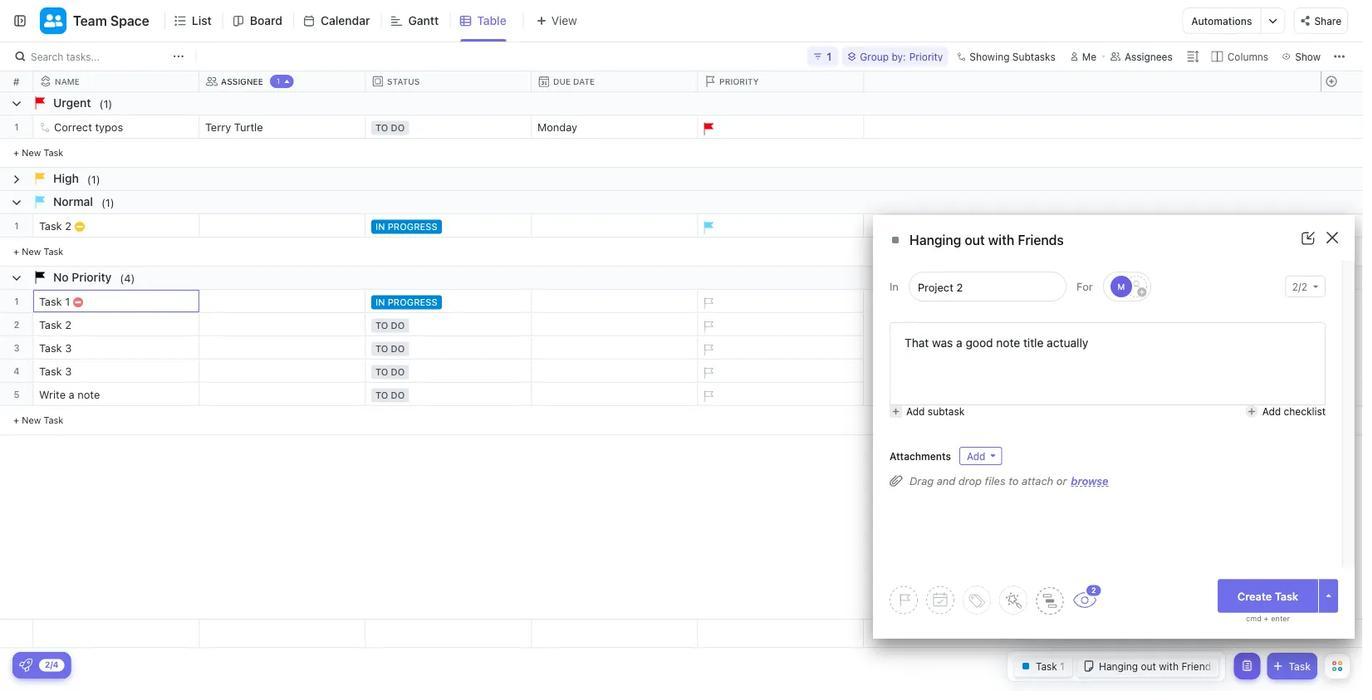 Task type: describe. For each thing, give the bounding box(es) containing it.
drop
[[959, 475, 982, 487]]

3 inside 1 1 2 3 1 4 5
[[14, 342, 20, 353]]

friends
[[1199, 270, 1245, 286]]

2 inside dropdown button
[[1092, 586, 1097, 595]]

out
[[1146, 270, 1166, 286]]

with
[[1170, 270, 1196, 286]]

enter
[[1271, 614, 1290, 623]]

2/2 button
[[1285, 276, 1326, 297]]

1 horizontal spatial title
[[1163, 321, 1182, 334]]

typos
[[95, 121, 123, 133]]

0 horizontal spatial actually
[[1047, 336, 1089, 350]]

3 new task from the top
[[22, 415, 63, 425]]

4
[[14, 366, 20, 376]]

1 button
[[807, 47, 839, 66]]

1 left ‎task 1
[[14, 296, 19, 307]]

1 vertical spatial title
[[1024, 336, 1044, 350]]

task up enter
[[1275, 590, 1299, 602]]

5
[[14, 389, 20, 400]]

me button
[[1064, 47, 1103, 66]]

share
[[1315, 15, 1342, 27]]

1 vertical spatial was
[[932, 336, 953, 350]]

user friends image
[[44, 13, 63, 28]]

columns
[[1228, 51, 1269, 62]]

no priority
[[53, 270, 112, 284]]

to do cell for press space to select this row. row containing correct typos
[[366, 115, 532, 138]]

progress for ‎task 1
[[388, 297, 438, 308]]

attachments
[[890, 450, 951, 462]]

in for ‎task 1
[[376, 297, 385, 308]]

‎task 2
[[39, 319, 71, 331]]

onboarding checklist button image
[[19, 659, 32, 672]]

grid containing urgent
[[0, 71, 1363, 648]]

row group containing urgent
[[0, 92, 1363, 435]]

checklist
[[1284, 406, 1326, 418]]

attach
[[1022, 475, 1054, 487]]

add inside dropdown button
[[967, 450, 986, 462]]

3 new from the top
[[22, 415, 41, 425]]

(4)
[[120, 272, 135, 284]]

row containing name
[[33, 71, 867, 92]]

1 do from the top
[[391, 123, 405, 133]]

table link
[[477, 0, 513, 42]]

1 inside dropdown button
[[827, 50, 832, 63]]

subtasks
[[1013, 51, 1056, 62]]

2 vertical spatial set priority image
[[890, 586, 918, 614]]

assignee
[[221, 76, 263, 86]]

‎task 1
[[39, 295, 70, 308]]

2 inside 1 1 2 3 1 4 5
[[14, 319, 19, 330]]

group by: priority
[[860, 51, 943, 62]]

columns button
[[1207, 47, 1277, 66]]

1 vertical spatial a
[[956, 336, 963, 350]]

0 vertical spatial that was a good note title actually
[[1052, 321, 1225, 334]]

search
[[31, 51, 63, 62]]

task down normal
[[39, 220, 62, 232]]

in progress cell for task 2
[[366, 214, 532, 237]]

turtle
[[234, 121, 263, 133]]

hanging
[[1091, 270, 1143, 286]]

gantt link
[[408, 0, 446, 42]]

calendar link
[[321, 0, 377, 42]]

cmd
[[1246, 614, 1262, 623]]

list
[[192, 14, 212, 27]]

urgent
[[53, 96, 91, 110]]

in for task 2
[[376, 221, 385, 232]]

showing subtasks
[[970, 51, 1056, 62]]

subtask
[[928, 406, 965, 418]]

3 to do from the top
[[376, 344, 405, 354]]

view button
[[523, 10, 582, 31]]

drag and drop files to attach or browse
[[910, 474, 1109, 487]]

3 up write a note
[[65, 365, 72, 378]]

1 task 3 from the top
[[39, 342, 72, 354]]

set priority element for to do cell related to press space to select this row. row containing ‎task 2
[[695, 314, 720, 339]]

set priority element for ‎task 1 in progress cell
[[695, 291, 720, 316]]

priority inside no priority "cell"
[[72, 270, 112, 284]]

0 vertical spatial was
[[1078, 321, 1097, 334]]

monday cell
[[532, 115, 698, 138]]

me
[[1082, 51, 1097, 62]]

4 to do from the top
[[376, 367, 405, 378]]

add for add subtask
[[907, 406, 925, 418]]

a inside row
[[69, 388, 75, 401]]

set priority image for 1
[[695, 291, 720, 316]]

(1) for urgent
[[99, 97, 112, 110]]

create
[[1238, 590, 1272, 602]]

1 vertical spatial that
[[905, 336, 929, 350]]

to do for press space to select this row. row containing write a note
[[376, 390, 405, 401]]

task down ‎task 2
[[39, 342, 62, 354]]

normal cell
[[0, 191, 1363, 214]]

no priority cell
[[0, 267, 1363, 289]]

1 left 'task 2'
[[14, 220, 19, 231]]

press space to select this row. row containing 5
[[0, 383, 33, 406]]

showing subtasks button
[[952, 47, 1061, 66]]

normal
[[53, 195, 93, 209]]

automations button
[[1183, 8, 1261, 33]]

cmd + enter
[[1246, 614, 1290, 623]]

correct
[[54, 121, 92, 133]]

calendar
[[321, 14, 370, 27]]

m button
[[1106, 274, 1149, 299]]

(1) for normal
[[101, 196, 114, 209]]

space
[[110, 13, 149, 29]]

task down 'task 2'
[[44, 246, 63, 257]]

status button
[[366, 76, 532, 87]]

due
[[553, 77, 571, 86]]

set priority image for ‎task 2
[[695, 314, 720, 339]]

add for add checklist
[[1263, 406, 1281, 418]]

press space to select this row. row containing ‎task 2
[[33, 313, 864, 339]]

set priority image for write a note
[[695, 384, 720, 409]]

task 2
[[39, 220, 71, 232]]

to do for press space to select this row. row containing ‎task 2
[[376, 320, 405, 331]]

press space to select this row. row containing ‎task 1
[[33, 290, 864, 316]]

show button
[[1277, 47, 1326, 66]]

high
[[53, 172, 79, 185]]

1 inside assignee column header
[[277, 77, 280, 86]]

showing
[[970, 51, 1010, 62]]

browse
[[1071, 474, 1109, 487]]

hanging out with friends
[[1091, 270, 1245, 286]]

in progress cell for ‎task 1
[[366, 290, 532, 312]]

set priority element for third to do cell
[[695, 337, 720, 362]]

no
[[53, 270, 69, 284]]

2 task 3 from the top
[[39, 365, 72, 378]]

list link
[[192, 0, 218, 42]]

date
[[573, 77, 595, 86]]

to do cell for press space to select this row. row containing ‎task 2
[[366, 313, 532, 336]]

name
[[55, 76, 80, 86]]

2 new from the top
[[22, 246, 41, 257]]

press space to select this row. row containing 3
[[0, 337, 33, 360]]

row group containing correct typos
[[33, 92, 864, 435]]

note inside press space to select this row. row
[[78, 388, 100, 401]]

terry
[[205, 121, 231, 133]]

press space to select this row. row containing 2
[[0, 313, 33, 337]]

board
[[250, 14, 283, 27]]

1 inside press space to select this row. row
[[65, 295, 70, 308]]

or
[[1057, 475, 1067, 487]]

3 to do cell from the top
[[366, 337, 532, 359]]

tasks...
[[66, 51, 100, 62]]

task up high
[[44, 147, 63, 158]]

terry turtle
[[205, 121, 263, 133]]

files
[[985, 475, 1006, 487]]

write a note
[[39, 388, 100, 401]]

priority inside the priority dropdown button
[[720, 76, 759, 86]]

task up write
[[39, 365, 62, 378]]

#
[[13, 76, 19, 87]]

view
[[551, 14, 577, 27]]

due date button
[[532, 76, 698, 88]]

due date column header
[[532, 71, 701, 92]]

m
[[1118, 282, 1125, 291]]



Task type: locate. For each thing, give the bounding box(es) containing it.
1 horizontal spatial actually
[[1185, 321, 1225, 334]]

add checklist
[[1263, 406, 1326, 418]]

share button
[[1294, 7, 1349, 34]]

5 to do from the top
[[376, 390, 405, 401]]

1 vertical spatial (1)
[[87, 173, 100, 185]]

‎task down ‎task 1
[[39, 319, 62, 331]]

Search tasks... text field
[[31, 45, 169, 68]]

new task right 1 1 2 3 1 4 5
[[22, 246, 63, 257]]

1 horizontal spatial was
[[1078, 321, 1097, 334]]

table
[[477, 14, 507, 27]]

set priority image
[[695, 291, 720, 316], [695, 337, 720, 362], [890, 586, 918, 614]]

1 vertical spatial set priority image
[[695, 337, 720, 362]]

to do for press space to select this row. row containing correct typos
[[376, 123, 405, 133]]

0 horizontal spatial a
[[69, 388, 75, 401]]

a down m dropdown button
[[1100, 321, 1106, 334]]

0 vertical spatial a
[[1100, 321, 1106, 334]]

2 vertical spatial note
[[78, 388, 100, 401]]

2 button
[[1073, 583, 1103, 608]]

2 to do from the top
[[376, 320, 405, 331]]

1 vertical spatial progress
[[388, 297, 438, 308]]

was
[[1078, 321, 1097, 334], [932, 336, 953, 350]]

1 vertical spatial new
[[22, 246, 41, 257]]

add subtask
[[907, 406, 965, 418]]

priority button
[[698, 76, 864, 87]]

0 vertical spatial in
[[376, 221, 385, 232]]

to inside drag and drop files to attach or browse
[[1009, 475, 1019, 487]]

terry turtle cell
[[199, 115, 366, 138]]

actually down the friends
[[1185, 321, 1225, 334]]

1 ‎task from the top
[[39, 295, 62, 308]]

actually
[[1185, 321, 1225, 334], [1047, 336, 1089, 350]]

5 do from the top
[[391, 390, 405, 401]]

gantt
[[408, 14, 439, 27]]

3 up 4
[[14, 342, 20, 353]]

2/2
[[1293, 281, 1308, 292]]

0 vertical spatial in progress
[[376, 221, 438, 232]]

task down write
[[44, 415, 63, 425]]

1 to do cell from the top
[[366, 115, 532, 138]]

press space to select this row. row
[[0, 115, 33, 139], [33, 115, 864, 141], [1321, 115, 1363, 139], [0, 214, 33, 238], [33, 214, 864, 240], [1321, 214, 1363, 238], [0, 290, 33, 313], [33, 290, 864, 316], [1321, 290, 1363, 313], [0, 313, 33, 337], [33, 313, 864, 339], [1321, 313, 1363, 337], [0, 337, 33, 360], [33, 337, 864, 362], [1321, 337, 1363, 360], [0, 360, 33, 383], [33, 360, 864, 386], [1321, 360, 1363, 383], [0, 383, 33, 406], [33, 383, 864, 409], [1321, 383, 1363, 406], [33, 620, 864, 648], [1321, 620, 1363, 648]]

name column header
[[33, 71, 203, 91]]

1 vertical spatial task 3
[[39, 365, 72, 378]]

2/4
[[45, 660, 59, 670]]

set priority element for to do cell related to press space to select this row. row containing write a note
[[695, 384, 720, 409]]

drag
[[910, 475, 934, 487]]

row group
[[0, 92, 33, 435], [0, 92, 1363, 435], [33, 92, 864, 435], [1321, 92, 1363, 435]]

a up subtask
[[956, 336, 963, 350]]

do
[[391, 123, 405, 133], [391, 320, 405, 331], [391, 344, 405, 354], [391, 367, 405, 378], [391, 390, 405, 401]]

to do cell
[[366, 115, 532, 138], [366, 313, 532, 336], [366, 337, 532, 359], [366, 360, 532, 382], [366, 383, 532, 405]]

set priority image
[[695, 314, 720, 339], [695, 361, 720, 386], [695, 384, 720, 409]]

1 vertical spatial good
[[966, 336, 993, 350]]

0 vertical spatial priority
[[910, 51, 943, 62]]

2 horizontal spatial note
[[1138, 321, 1160, 334]]

5 to do cell from the top
[[366, 383, 532, 405]]

add left subtask
[[907, 406, 925, 418]]

0 horizontal spatial that
[[905, 336, 929, 350]]

task 3 down ‎task 2
[[39, 342, 72, 354]]

status column header
[[366, 71, 535, 91]]

1 vertical spatial new task
[[22, 246, 63, 257]]

3
[[65, 342, 72, 354], [14, 342, 20, 353], [65, 365, 72, 378]]

add button
[[960, 447, 1002, 465]]

1 in progress cell from the top
[[366, 214, 532, 237]]

priority right by:
[[910, 51, 943, 62]]

(1)
[[99, 97, 112, 110], [87, 173, 100, 185], [101, 196, 114, 209]]

0 horizontal spatial add
[[907, 406, 925, 418]]

task 3
[[39, 342, 72, 354], [39, 365, 72, 378]]

set priority image for task 3
[[695, 361, 720, 386]]

1
[[827, 50, 832, 63], [277, 77, 280, 86], [14, 121, 19, 132], [14, 220, 19, 231], [65, 295, 70, 308], [14, 296, 19, 307]]

1 new task from the top
[[22, 147, 63, 158]]

name button
[[33, 76, 199, 87]]

2 vertical spatial new task
[[22, 415, 63, 425]]

in
[[376, 221, 385, 232], [376, 297, 385, 308]]

2 ‎task from the top
[[39, 319, 62, 331]]

search tasks...
[[31, 51, 100, 62]]

1 vertical spatial note
[[997, 336, 1020, 350]]

board link
[[250, 0, 289, 42]]

press space to select this row. row containing write a note
[[33, 383, 864, 409]]

Task name or type '/' for commands text field
[[910, 232, 1273, 249]]

task
[[44, 147, 63, 158], [39, 220, 62, 232], [44, 246, 63, 257], [39, 342, 62, 354], [39, 365, 62, 378], [44, 415, 63, 425], [1275, 590, 1299, 602], [1289, 661, 1311, 672]]

2 vertical spatial a
[[69, 388, 75, 401]]

2 in progress from the top
[[376, 297, 438, 308]]

1 set priority image from the top
[[695, 314, 720, 339]]

to do
[[376, 123, 405, 133], [376, 320, 405, 331], [376, 344, 405, 354], [376, 367, 405, 378], [376, 390, 405, 401]]

1 in progress from the top
[[376, 221, 438, 232]]

by:
[[892, 51, 906, 62]]

priority right no
[[72, 270, 112, 284]]

create task
[[1238, 590, 1299, 602]]

1 horizontal spatial note
[[997, 336, 1020, 350]]

2 vertical spatial new
[[22, 415, 41, 425]]

1 vertical spatial that was a good note title actually
[[905, 336, 1089, 350]]

row group containing 1 1 2 3 1 4 5
[[0, 92, 33, 435]]

0 vertical spatial that
[[1052, 321, 1075, 334]]

new task up high
[[22, 147, 63, 158]]

team space
[[73, 13, 149, 29]]

0 vertical spatial new task
[[22, 147, 63, 158]]

1 vertical spatial actually
[[1047, 336, 1089, 350]]

0 horizontal spatial good
[[966, 336, 993, 350]]

press space to select this row. row containing task 2
[[33, 214, 864, 240]]

+
[[1264, 614, 1269, 623]]

was down for
[[1078, 321, 1097, 334]]

set priority image for 3
[[695, 337, 720, 362]]

priority column header
[[698, 71, 867, 91]]

2 horizontal spatial priority
[[910, 51, 943, 62]]

0 vertical spatial actually
[[1185, 321, 1225, 334]]

2 vertical spatial (1)
[[101, 196, 114, 209]]

row
[[33, 71, 867, 92]]

add left checklist at the right of the page
[[1263, 406, 1281, 418]]

1 horizontal spatial good
[[1109, 321, 1135, 334]]

in
[[890, 280, 899, 293]]

4 to do cell from the top
[[366, 360, 532, 382]]

assignees
[[1125, 51, 1173, 62]]

press space to select this row. row containing correct typos
[[33, 115, 864, 141]]

2 progress from the top
[[388, 297, 438, 308]]

0 vertical spatial ‎task
[[39, 295, 62, 308]]

1 vertical spatial priority
[[720, 76, 759, 86]]

0 horizontal spatial title
[[1024, 336, 1044, 350]]

1 to do from the top
[[376, 123, 405, 133]]

note
[[1138, 321, 1160, 334], [997, 336, 1020, 350], [78, 388, 100, 401]]

urgent cell
[[0, 92, 1363, 115]]

assignees button
[[1103, 47, 1180, 66]]

2 in progress cell from the top
[[366, 290, 532, 312]]

0 vertical spatial set priority image
[[695, 291, 720, 316]]

0 vertical spatial good
[[1109, 321, 1135, 334]]

task 3 up write
[[39, 365, 72, 378]]

progress
[[388, 221, 438, 232], [388, 297, 438, 308]]

2 in from the top
[[376, 297, 385, 308]]

(1) inside normal cell
[[101, 196, 114, 209]]

priority
[[910, 51, 943, 62], [720, 76, 759, 86], [72, 270, 112, 284]]

(1) inside "urgent" cell
[[99, 97, 112, 110]]

progress for task 2
[[388, 221, 438, 232]]

actually down for
[[1047, 336, 1089, 350]]

1 left 'group'
[[827, 50, 832, 63]]

2 to do cell from the top
[[366, 313, 532, 336]]

in progress cell
[[366, 214, 532, 237], [366, 290, 532, 312]]

‎task
[[39, 295, 62, 308], [39, 319, 62, 331]]

(1) right high
[[87, 173, 100, 185]]

was up subtask
[[932, 336, 953, 350]]

1 horizontal spatial a
[[956, 336, 963, 350]]

press space to select this row. row containing 4
[[0, 360, 33, 383]]

priority up "urgent" cell
[[720, 76, 759, 86]]

0 vertical spatial title
[[1163, 321, 1182, 334]]

(1) up typos
[[99, 97, 112, 110]]

new task
[[22, 147, 63, 158], [22, 246, 63, 257], [22, 415, 63, 425]]

to do cell for press space to select this row. row containing write a note
[[366, 383, 532, 405]]

and
[[937, 475, 956, 487]]

assignee column header
[[199, 71, 369, 91]]

new
[[22, 147, 41, 158], [22, 246, 41, 257], [22, 415, 41, 425]]

2 vertical spatial priority
[[72, 270, 112, 284]]

set priority element
[[695, 291, 720, 316], [695, 314, 720, 339], [695, 337, 720, 362], [695, 361, 720, 386], [695, 384, 720, 409], [890, 586, 918, 614]]

write
[[39, 388, 66, 401]]

(1) right normal
[[101, 196, 114, 209]]

0 vertical spatial task 3
[[39, 342, 72, 354]]

automations
[[1192, 15, 1253, 27]]

team space button
[[66, 2, 149, 39]]

in progress for ‎task 1
[[376, 297, 438, 308]]

for
[[1077, 280, 1093, 293]]

set priority element for 2nd to do cell from the bottom of the row group containing correct typos
[[695, 361, 720, 386]]

title
[[1163, 321, 1182, 334], [1024, 336, 1044, 350]]

0 horizontal spatial priority
[[72, 270, 112, 284]]

0 vertical spatial in progress cell
[[366, 214, 532, 237]]

monday
[[538, 121, 578, 133]]

0 vertical spatial progress
[[388, 221, 438, 232]]

cell
[[199, 214, 366, 237], [532, 214, 698, 237], [199, 290, 366, 312], [532, 290, 698, 312], [199, 313, 366, 336], [532, 313, 698, 336], [199, 337, 366, 359], [532, 337, 698, 359], [199, 360, 366, 382], [532, 360, 698, 382], [199, 383, 366, 405], [532, 383, 698, 405]]

1 1 2 3 1 4 5
[[14, 121, 20, 400]]

2 horizontal spatial add
[[1263, 406, 1281, 418]]

1 horizontal spatial priority
[[720, 76, 759, 86]]

0 horizontal spatial note
[[78, 388, 100, 401]]

0 vertical spatial new
[[22, 147, 41, 158]]

0 horizontal spatial was
[[932, 336, 953, 350]]

0 vertical spatial note
[[1138, 321, 1160, 334]]

1 vertical spatial in progress
[[376, 297, 438, 308]]

in progress
[[376, 221, 438, 232], [376, 297, 438, 308]]

to
[[376, 123, 388, 133], [376, 320, 388, 331], [376, 344, 388, 354], [376, 367, 388, 378], [376, 390, 388, 401], [1009, 475, 1019, 487]]

a right write
[[69, 388, 75, 401]]

a
[[1100, 321, 1106, 334], [956, 336, 963, 350], [69, 388, 75, 401]]

1 vertical spatial in progress cell
[[366, 290, 532, 312]]

correct typos
[[54, 121, 123, 133]]

group
[[860, 51, 889, 62]]

2
[[65, 220, 71, 232], [65, 319, 71, 331], [14, 319, 19, 330], [1092, 586, 1097, 595]]

show
[[1295, 51, 1321, 62]]

(1) for high
[[87, 173, 100, 185]]

2 new task from the top
[[22, 246, 63, 257]]

team
[[73, 13, 107, 29]]

dropdown menu image
[[532, 620, 697, 647]]

2 horizontal spatial a
[[1100, 321, 1106, 334]]

1 horizontal spatial that
[[1052, 321, 1075, 334]]

1 progress from the top
[[388, 221, 438, 232]]

1 vertical spatial in
[[376, 297, 385, 308]]

in progress for task 2
[[376, 221, 438, 232]]

1 down no
[[65, 295, 70, 308]]

0 vertical spatial (1)
[[99, 97, 112, 110]]

new task down write
[[22, 415, 63, 425]]

grid
[[0, 71, 1363, 648]]

2 set priority image from the top
[[695, 361, 720, 386]]

3 do from the top
[[391, 344, 405, 354]]

onboarding checklist button element
[[19, 659, 32, 672]]

add up drop at right
[[967, 450, 986, 462]]

task down enter
[[1289, 661, 1311, 672]]

‎task for ‎task 1
[[39, 295, 62, 308]]

1 new from the top
[[22, 147, 41, 158]]

priority inside group by: priority
[[910, 51, 943, 62]]

1 right assignee
[[277, 77, 280, 86]]

3 set priority image from the top
[[695, 384, 720, 409]]

(1) inside high cell
[[87, 173, 100, 185]]

1 horizontal spatial add
[[967, 450, 986, 462]]

‎task up ‎task 2
[[39, 295, 62, 308]]

2 do from the top
[[391, 320, 405, 331]]

‎task for ‎task 2
[[39, 319, 62, 331]]

1 down #
[[14, 121, 19, 132]]

4 do from the top
[[391, 367, 405, 378]]

1 vertical spatial ‎task
[[39, 319, 62, 331]]

high cell
[[0, 168, 1363, 190]]

3 down ‎task 2
[[65, 342, 72, 354]]

that
[[1052, 321, 1075, 334], [905, 336, 929, 350]]

1 in from the top
[[376, 221, 385, 232]]



Task type: vqa. For each thing, say whether or not it's contained in the screenshot.
in progress cell corresponding to ‎Task 1
yes



